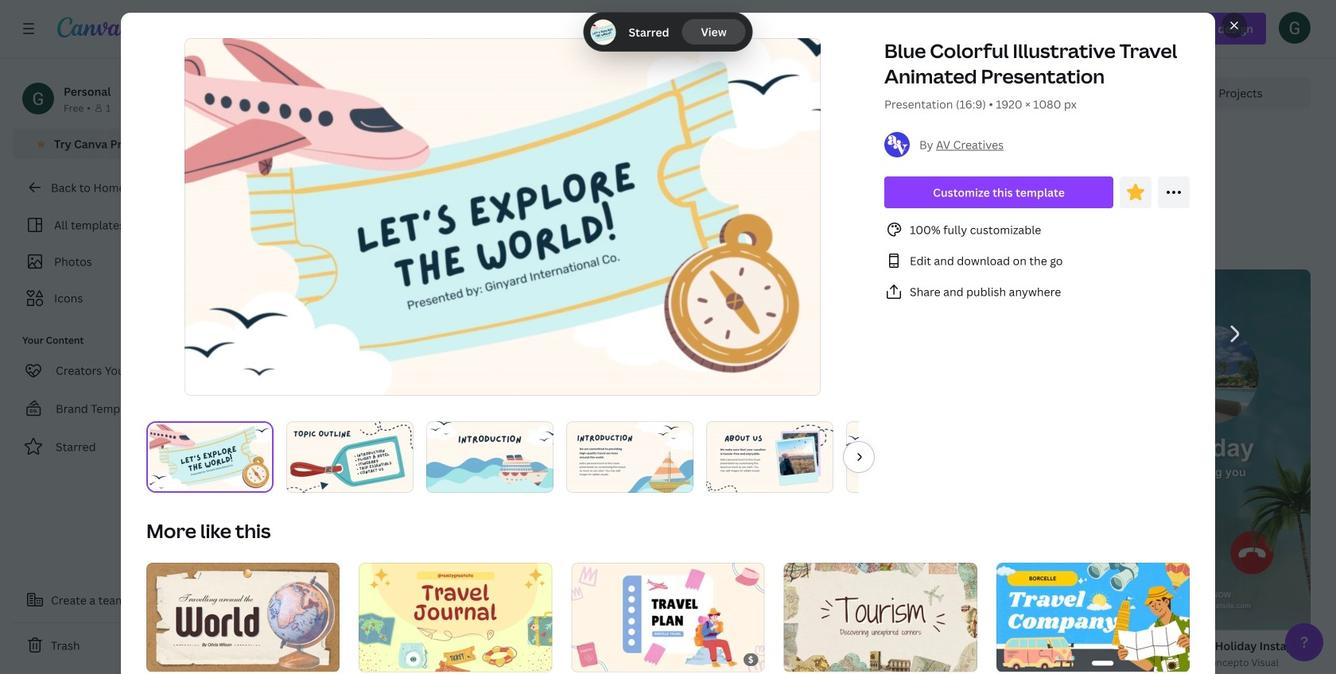 Task type: describe. For each thing, give the bounding box(es) containing it.
time to travel instagram story image
[[886, 270, 1089, 630]]

peach minimalist travel package promotion flyer image
[[442, 613, 645, 674]]

pastel yellow illustrative travel plans presentation image
[[442, 269, 645, 384]]

pastel collage travel instagram story image
[[664, 270, 867, 630]]

beige scrapbook tourism presentation image
[[784, 563, 977, 672]]

blue and orange travel journal illustrative presentation image
[[359, 563, 552, 672]]

brown and beige scrapbook travel and tourism presentation image
[[146, 563, 340, 672]]



Task type: locate. For each thing, give the bounding box(es) containing it.
gray illustrative travel blank page a4 document image
[[220, 614, 423, 674]]

soft cream black simple minimalist travel plan korea presentation image
[[220, 442, 423, 556]]

list
[[884, 220, 1190, 301]]

beige and orange minimalist travel to bali presentation image
[[442, 441, 645, 555]]

None search field
[[677, 13, 1049, 45]]

top level navigation element
[[140, 13, 639, 45]]

colorful illustration travel plan presentation image
[[571, 563, 765, 672]]

blue and white illustrative travel agency presentation image
[[996, 563, 1190, 672]]

status
[[584, 13, 752, 51]]



Task type: vqa. For each thing, say whether or not it's contained in the screenshot.
THE BEAUTIFUL,
no



